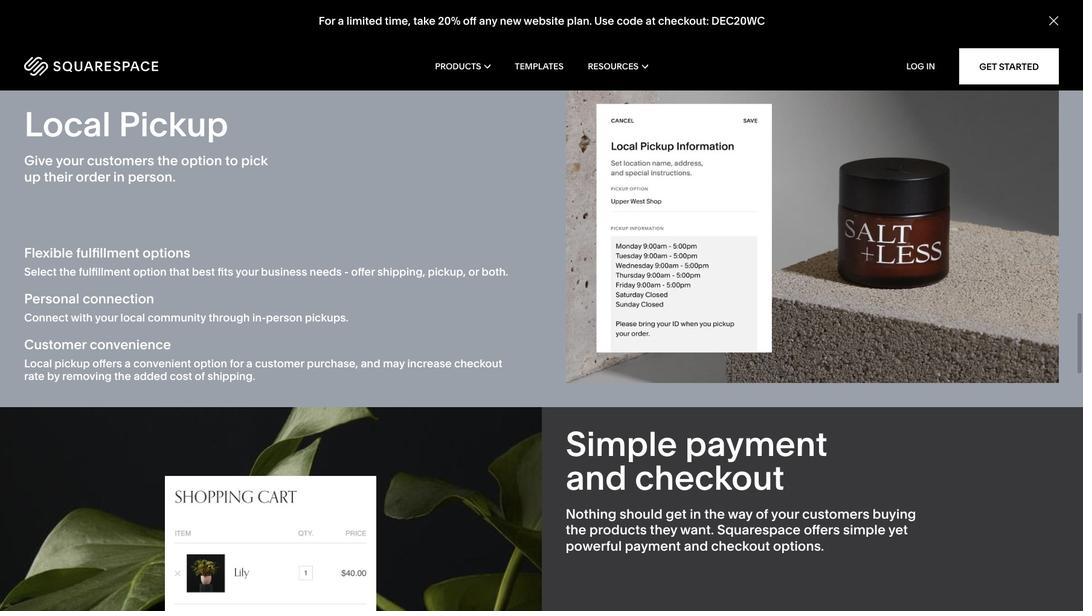 Task type: locate. For each thing, give the bounding box(es) containing it.
shipping up products button
[[439, 26, 485, 40]]

20%
[[438, 14, 460, 28]]

select
[[24, 265, 57, 279]]

customers up "options."
[[802, 507, 870, 523]]

shopping cart example on mobile image
[[165, 477, 376, 612]]

1 vertical spatial checkout
[[635, 458, 785, 499]]

1 horizontal spatial by
[[522, 13, 535, 27]]

they
[[650, 523, 677, 539]]

0 horizontal spatial of
[[195, 370, 205, 384]]

pick inside connect with local customers and help them save money by offering in-person pick up.
[[847, 26, 869, 40]]

option left 'to'
[[181, 153, 222, 169]]

time inside offer flexible shipping options, including flat-rate, weight-based, and real-time shipping rates.
[[241, 26, 265, 40]]

local down connection
[[120, 311, 145, 325]]

1 horizontal spatial with
[[745, 13, 767, 27]]

0 vertical spatial local
[[24, 104, 111, 145]]

local
[[24, 104, 111, 145], [24, 357, 52, 371]]

checkout down the way
[[711, 539, 770, 555]]

by inside connect with local customers and help them save money by offering in-person pick up.
[[736, 26, 749, 40]]

and inside nothing should get in the way of your customers buying the products they want. squarespace offers simple yet powerful payment and checkout options.
[[684, 539, 708, 555]]

1 vertical spatial option
[[133, 265, 167, 279]]

money inside save money and time by purchasing and printing usps shipping labels directly from squarespace.
[[436, 13, 472, 27]]

products
[[435, 61, 481, 72]]

2 local from the top
[[24, 357, 52, 371]]

0 horizontal spatial offers
[[92, 357, 122, 371]]

1 horizontal spatial person
[[808, 26, 845, 40]]

1 vertical spatial customers
[[87, 153, 154, 169]]

pickups.
[[305, 311, 348, 325]]

local inside "personal connection connect with your local community through in-person pickups."
[[120, 311, 145, 325]]

1 vertical spatial local
[[120, 311, 145, 325]]

1 horizontal spatial local
[[770, 13, 794, 27]]

by left offering
[[736, 26, 749, 40]]

1 vertical spatial in
[[690, 507, 701, 523]]

plan.
[[567, 14, 592, 28]]

customers right offering
[[797, 13, 852, 27]]

0 horizontal spatial in
[[113, 169, 125, 185]]

local down the customer
[[24, 357, 52, 371]]

1 vertical spatial with
[[71, 311, 93, 325]]

offers inside nothing should get in the way of your customers buying the products they want. squarespace offers simple yet powerful payment and checkout options.
[[804, 523, 840, 539]]

local inside customer convenience local pickup offers a convenient option for a customer purchase, and may increase checkout rate by removing the added cost of shipping.
[[24, 357, 52, 371]]

want.
[[680, 523, 714, 539]]

squarespace logo link
[[24, 57, 231, 76]]

needs
[[310, 265, 342, 279]]

payment inside nothing should get in the way of your customers buying the products they want. squarespace offers simple yet powerful payment and checkout options.
[[625, 539, 681, 555]]

best
[[192, 265, 215, 279]]

through
[[209, 311, 250, 325]]

in right order
[[113, 169, 125, 185]]

payment
[[685, 424, 828, 465], [625, 539, 681, 555]]

2 horizontal spatial by
[[736, 26, 749, 40]]

in- inside "personal connection connect with your local community through in-person pickups."
[[252, 311, 266, 325]]

1 vertical spatial payment
[[625, 539, 681, 555]]

usps
[[409, 26, 437, 40]]

directly
[[521, 26, 559, 40]]

from
[[562, 26, 586, 40]]

1 vertical spatial pick
[[241, 153, 268, 169]]

log             in link
[[906, 61, 935, 72]]

your up "options."
[[771, 507, 799, 523]]

log
[[906, 61, 924, 72]]

and
[[474, 13, 494, 27], [598, 13, 618, 27], [855, 13, 874, 27], [195, 26, 215, 40], [361, 357, 380, 371], [566, 458, 627, 499], [684, 539, 708, 555]]

nothing
[[566, 507, 616, 523]]

customers
[[797, 13, 852, 27], [87, 153, 154, 169], [802, 507, 870, 523]]

in right get
[[690, 507, 701, 523]]

purchasing
[[537, 13, 596, 27]]

0 horizontal spatial a
[[125, 357, 131, 371]]

resources button
[[588, 42, 648, 91]]

1 vertical spatial offers
[[804, 523, 840, 539]]

buying
[[873, 507, 916, 523]]

checkout right increase
[[454, 357, 502, 371]]

1 horizontal spatial time
[[496, 13, 520, 27]]

0 vertical spatial checkout
[[454, 357, 502, 371]]

by inside customer convenience local pickup offers a convenient option for a customer purchase, and may increase checkout rate by removing the added cost of shipping.
[[47, 370, 60, 384]]

1 horizontal spatial a
[[246, 357, 253, 371]]

0 horizontal spatial connect
[[24, 311, 68, 325]]

connect with local customers and help them save money by offering in-person pick up.
[[699, 13, 956, 40]]

the down flexible
[[59, 265, 76, 279]]

save
[[932, 13, 956, 27]]

customers down local pickup
[[87, 153, 154, 169]]

0 vertical spatial local
[[770, 13, 794, 27]]

money right take at top left
[[436, 13, 472, 27]]

the left products
[[566, 523, 586, 539]]

and right plan.
[[598, 13, 618, 27]]

shipping right flexible
[[187, 13, 232, 27]]

of right cost
[[195, 370, 205, 384]]

your down connection
[[95, 311, 118, 325]]

checkout up the way
[[635, 458, 785, 499]]

in-
[[794, 26, 808, 40], [252, 311, 266, 325]]

weight-
[[119, 26, 158, 40]]

save money and time by purchasing and printing usps shipping labels directly from squarespace.
[[409, 13, 661, 40]]

shipping left "for"
[[267, 26, 312, 40]]

by inside save money and time by purchasing and printing usps shipping labels directly from squarespace.
[[522, 13, 535, 27]]

of right the way
[[756, 507, 768, 523]]

0 horizontal spatial by
[[47, 370, 60, 384]]

pick right 'to'
[[241, 153, 268, 169]]

local right dec20wc on the right top
[[770, 13, 794, 27]]

flexible
[[147, 13, 185, 27]]

0 horizontal spatial time
[[241, 26, 265, 40]]

get started
[[979, 61, 1039, 72]]

shipping inside save money and time by purchasing and printing usps shipping labels directly from squarespace.
[[439, 26, 485, 40]]

0 vertical spatial in
[[113, 169, 125, 185]]

0 vertical spatial offers
[[92, 357, 122, 371]]

and right the they
[[684, 539, 708, 555]]

0 horizontal spatial payment
[[625, 539, 681, 555]]

1 horizontal spatial in-
[[794, 26, 808, 40]]

option left for
[[194, 357, 227, 371]]

in inside give your customers the option to pick up their order in person.
[[113, 169, 125, 185]]

offers down convenience
[[92, 357, 122, 371]]

1 vertical spatial of
[[756, 507, 768, 523]]

a right for
[[246, 357, 253, 371]]

customers inside give your customers the option to pick up their order in person.
[[87, 153, 154, 169]]

the down pickup
[[157, 153, 178, 169]]

0 horizontal spatial money
[[436, 13, 472, 27]]

in- right through
[[252, 311, 266, 325]]

1 vertical spatial person
[[266, 311, 302, 325]]

the left added on the bottom left of page
[[114, 370, 131, 384]]

option inside customer convenience local pickup offers a convenient option for a customer purchase, and may increase checkout rate by removing the added cost of shipping.
[[194, 357, 227, 371]]

in
[[926, 61, 935, 72]]

and left help
[[855, 13, 874, 27]]

get
[[666, 507, 687, 523]]

fulfillment
[[76, 245, 139, 262], [79, 265, 130, 279]]

1 horizontal spatial offers
[[804, 523, 840, 539]]

offers left simple
[[804, 523, 840, 539]]

0 vertical spatial connect
[[699, 13, 743, 27]]

and inside offer flexible shipping options, including flat-rate, weight-based, and real-time shipping rates.
[[195, 26, 215, 40]]

nothing should get in the way of your customers buying the products they want. squarespace offers simple yet powerful payment and checkout options.
[[566, 507, 916, 555]]

to
[[225, 153, 238, 169]]

simple
[[843, 523, 886, 539]]

get
[[979, 61, 997, 72]]

in- right offering
[[794, 26, 808, 40]]

your right give
[[56, 153, 84, 169]]

1 vertical spatial local
[[24, 357, 52, 371]]

1 vertical spatial connect
[[24, 311, 68, 325]]

of
[[195, 370, 205, 384], [756, 507, 768, 523]]

website
[[523, 14, 564, 28]]

0 horizontal spatial pick
[[241, 153, 268, 169]]

1 vertical spatial in-
[[252, 311, 266, 325]]

2 vertical spatial customers
[[802, 507, 870, 523]]

0 vertical spatial in-
[[794, 26, 808, 40]]

1 horizontal spatial payment
[[685, 424, 828, 465]]

0 vertical spatial customers
[[797, 13, 852, 27]]

1 horizontal spatial in
[[690, 507, 701, 523]]

give your customers the option to pick up their order in person.
[[24, 153, 268, 185]]

for a limited time, take 20% off any new website plan. use code at checkout: dec20wc
[[318, 14, 765, 28]]

customer
[[24, 337, 87, 354]]

0 vertical spatial option
[[181, 153, 222, 169]]

2 vertical spatial checkout
[[711, 539, 770, 555]]

your inside give your customers the option to pick up their order in person.
[[56, 153, 84, 169]]

money left offering
[[699, 26, 734, 40]]

a right "for"
[[338, 14, 344, 28]]

use
[[594, 14, 614, 28]]

1 horizontal spatial shipping
[[267, 26, 312, 40]]

2 horizontal spatial shipping
[[439, 26, 485, 40]]

1 horizontal spatial pick
[[847, 26, 869, 40]]

local
[[770, 13, 794, 27], [120, 311, 145, 325]]

should
[[620, 507, 663, 523]]

limited
[[346, 14, 382, 28]]

connect left offering
[[699, 13, 743, 27]]

0 horizontal spatial with
[[71, 311, 93, 325]]

0 vertical spatial of
[[195, 370, 205, 384]]

shipping
[[187, 13, 232, 27], [267, 26, 312, 40], [439, 26, 485, 40]]

and left may
[[361, 357, 380, 371]]

0 vertical spatial payment
[[685, 424, 828, 465]]

customers inside connect with local customers and help them save money by offering in-person pick up.
[[797, 13, 852, 27]]

0 horizontal spatial person
[[266, 311, 302, 325]]

pick left up.
[[847, 26, 869, 40]]

resources
[[588, 61, 639, 72]]

0 horizontal spatial in-
[[252, 311, 266, 325]]

local up give
[[24, 104, 111, 145]]

up.
[[872, 26, 888, 40]]

option down options
[[133, 265, 167, 279]]

both.
[[482, 265, 508, 279]]

2 vertical spatial option
[[194, 357, 227, 371]]

time
[[496, 13, 520, 27], [241, 26, 265, 40]]

pickup
[[119, 104, 228, 145]]

in inside nothing should get in the way of your customers buying the products they want. squarespace offers simple yet powerful payment and checkout options.
[[690, 507, 701, 523]]

person left pickups.
[[266, 311, 302, 325]]

0 vertical spatial pick
[[847, 26, 869, 40]]

0 vertical spatial with
[[745, 13, 767, 27]]

pick inside give your customers the option to pick up their order in person.
[[241, 153, 268, 169]]

convenient
[[133, 357, 191, 371]]

1 horizontal spatial money
[[699, 26, 734, 40]]

1 horizontal spatial connect
[[699, 13, 743, 27]]

offer flexible shipping options, including flat-rate, weight-based, and real-time shipping rates.
[[119, 13, 374, 40]]

your right the fits
[[236, 265, 258, 279]]

your inside nothing should get in the way of your customers buying the products they want. squarespace offers simple yet powerful payment and checkout options.
[[771, 507, 799, 523]]

1 horizontal spatial of
[[756, 507, 768, 523]]

pick
[[847, 26, 869, 40], [241, 153, 268, 169]]

0 horizontal spatial local
[[120, 311, 145, 325]]

help
[[877, 13, 900, 27]]

and left real-
[[195, 26, 215, 40]]

0 vertical spatial person
[[808, 26, 845, 40]]

and inside simple payment and checkout
[[566, 458, 627, 499]]

by right rate
[[47, 370, 60, 384]]

way
[[728, 507, 753, 523]]

person left up.
[[808, 26, 845, 40]]

a down convenience
[[125, 357, 131, 371]]

by right new
[[522, 13, 535, 27]]

person
[[808, 26, 845, 40], [266, 311, 302, 325]]

yet
[[888, 523, 908, 539]]

plant visual image
[[0, 408, 542, 612]]

your inside "personal connection connect with your local community through in-person pickups."
[[95, 311, 118, 325]]

with
[[745, 13, 767, 27], [71, 311, 93, 325]]

log             in
[[906, 61, 935, 72]]

connect down personal
[[24, 311, 68, 325]]

and inside customer convenience local pickup offers a convenient option for a customer purchase, and may increase checkout rate by removing the added cost of shipping.
[[361, 357, 380, 371]]

and left new
[[474, 13, 494, 27]]

the inside give your customers the option to pick up their order in person.
[[157, 153, 178, 169]]

and up nothing
[[566, 458, 627, 499]]



Task type: vqa. For each thing, say whether or not it's contained in the screenshot.
Email Automation
no



Task type: describe. For each thing, give the bounding box(es) containing it.
offering
[[752, 26, 792, 40]]

flat-
[[330, 13, 350, 27]]

for
[[230, 357, 244, 371]]

time,
[[385, 14, 410, 28]]

with inside "personal connection connect with your local community through in-person pickups."
[[71, 311, 93, 325]]

at
[[645, 14, 655, 28]]

purchase,
[[307, 357, 358, 371]]

business
[[261, 265, 307, 279]]

time inside save money and time by purchasing and printing usps shipping labels directly from squarespace.
[[496, 13, 520, 27]]

products button
[[435, 42, 491, 91]]

connection
[[83, 291, 154, 308]]

customers inside nothing should get in the way of your customers buying the products they want. squarespace offers simple yet powerful payment and checkout options.
[[802, 507, 870, 523]]

person inside "personal connection connect with your local community through in-person pickups."
[[266, 311, 302, 325]]

checkout:
[[658, 14, 709, 28]]

of inside customer convenience local pickup offers a convenient option for a customer purchase, and may increase checkout rate by removing the added cost of shipping.
[[195, 370, 205, 384]]

checkout inside simple payment and checkout
[[635, 458, 785, 499]]

the inside customer convenience local pickup offers a convenient option for a customer purchase, and may increase checkout rate by removing the added cost of shipping.
[[114, 370, 131, 384]]

up
[[24, 169, 41, 185]]

local pickup
[[24, 104, 228, 145]]

code
[[616, 14, 643, 28]]

removing
[[62, 370, 112, 384]]

person inside connect with local customers and help them save money by offering in-person pick up.
[[808, 26, 845, 40]]

get started link
[[959, 48, 1059, 85]]

products
[[589, 523, 647, 539]]

order
[[76, 169, 110, 185]]

community
[[148, 311, 206, 325]]

0 horizontal spatial shipping
[[187, 13, 232, 27]]

based,
[[158, 26, 193, 40]]

including
[[279, 13, 327, 27]]

take
[[413, 14, 435, 28]]

them
[[902, 13, 929, 27]]

2 horizontal spatial a
[[338, 14, 344, 28]]

rate
[[24, 370, 45, 384]]

option inside give your customers the option to pick up their order in person.
[[181, 153, 222, 169]]

templates link
[[515, 42, 564, 91]]

connect inside "personal connection connect with your local community through in-person pickups."
[[24, 311, 68, 325]]

local pickup ui image
[[566, 73, 1059, 383]]

payment inside simple payment and checkout
[[685, 424, 828, 465]]

shipping,
[[377, 265, 425, 279]]

offer
[[351, 265, 375, 279]]

options
[[143, 245, 190, 262]]

squarespace logo image
[[24, 57, 158, 76]]

of inside nothing should get in the way of your customers buying the products they want. squarespace offers simple yet powerful payment and checkout options.
[[756, 507, 768, 523]]

in- inside connect with local customers and help them save money by offering in-person pick up.
[[794, 26, 808, 40]]

new
[[500, 14, 521, 28]]

started
[[999, 61, 1039, 72]]

connect inside connect with local customers and help them save money by offering in-person pick up.
[[699, 13, 743, 27]]

checkout inside customer convenience local pickup offers a convenient option for a customer purchase, and may increase checkout rate by removing the added cost of shipping.
[[454, 357, 502, 371]]

simple payment and checkout
[[566, 424, 828, 499]]

cost
[[170, 370, 192, 384]]

offer
[[119, 13, 145, 27]]

printing
[[620, 13, 661, 27]]

save
[[409, 13, 434, 27]]

rates.
[[315, 26, 343, 40]]

give
[[24, 153, 53, 169]]

options.
[[773, 539, 824, 555]]

1 local from the top
[[24, 104, 111, 145]]

powerful
[[566, 539, 622, 555]]

templates
[[515, 61, 564, 72]]

flexible fulfillment options select the fulfillment option that best fits your business needs - offer shipping, pickup, or both.
[[24, 245, 508, 279]]

0 vertical spatial fulfillment
[[76, 245, 139, 262]]

squarespace
[[717, 523, 801, 539]]

money inside connect with local customers and help them save money by offering in-person pick up.
[[699, 26, 734, 40]]

off
[[463, 14, 476, 28]]

labels
[[487, 26, 518, 40]]

added
[[134, 370, 167, 384]]

squarespace.
[[589, 26, 660, 40]]

increase
[[407, 357, 452, 371]]

and inside connect with local customers and help them save money by offering in-person pick up.
[[855, 13, 874, 27]]

may
[[383, 357, 405, 371]]

real-
[[218, 26, 241, 40]]

with inside connect with local customers and help them save money by offering in-person pick up.
[[745, 13, 767, 27]]

for
[[318, 14, 335, 28]]

person.
[[128, 169, 176, 185]]

any
[[479, 14, 497, 28]]

flexible
[[24, 245, 73, 262]]

or
[[468, 265, 479, 279]]

pickup,
[[428, 265, 466, 279]]

-
[[344, 265, 349, 279]]

1 vertical spatial fulfillment
[[79, 265, 130, 279]]

offers inside customer convenience local pickup offers a convenient option for a customer purchase, and may increase checkout rate by removing the added cost of shipping.
[[92, 357, 122, 371]]

options,
[[235, 13, 277, 27]]

fits
[[217, 265, 233, 279]]

customer
[[255, 357, 304, 371]]

rate,
[[350, 13, 374, 27]]

option inside flexible fulfillment options select the fulfillment option that best fits your business needs - offer shipping, pickup, or both.
[[133, 265, 167, 279]]

dec20wc
[[711, 14, 765, 28]]

simple
[[566, 424, 677, 465]]

local inside connect with local customers and help them save money by offering in-person pick up.
[[770, 13, 794, 27]]

your inside flexible fulfillment options select the fulfillment option that best fits your business needs - offer shipping, pickup, or both.
[[236, 265, 258, 279]]

the inside flexible fulfillment options select the fulfillment option that best fits your business needs - offer shipping, pickup, or both.
[[59, 265, 76, 279]]

shipping.
[[207, 370, 255, 384]]

personal connection connect with your local community through in-person pickups.
[[24, 291, 348, 325]]

checkout inside nothing should get in the way of your customers buying the products they want. squarespace offers simple yet powerful payment and checkout options.
[[711, 539, 770, 555]]

the left the way
[[704, 507, 725, 523]]



